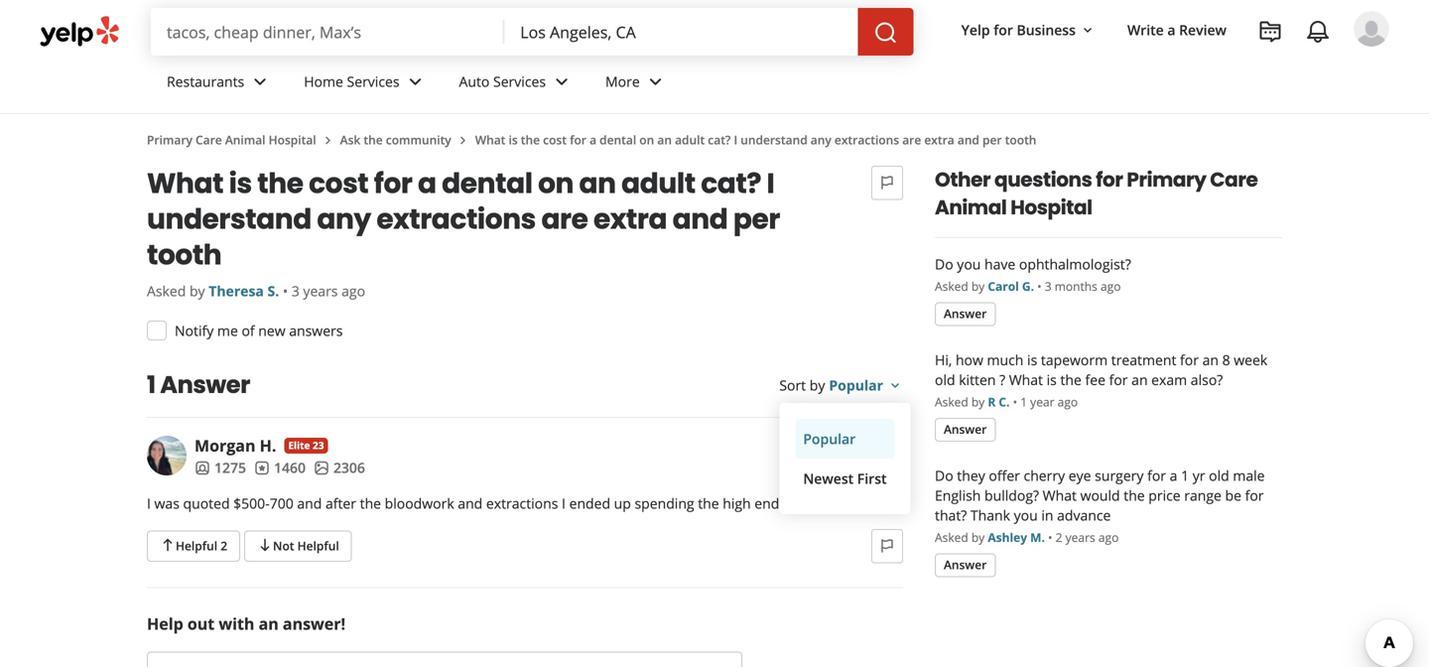 Task type: vqa. For each thing, say whether or not it's contained in the screenshot.
- according to 3 users according
no



Task type: locate. For each thing, give the bounding box(es) containing it.
the right after
[[360, 494, 381, 513]]

bob b. image
[[1354, 11, 1390, 47]]

asked for asked by carol g.
[[935, 278, 969, 294]]

popular
[[829, 376, 884, 395], [804, 429, 856, 448]]

a inside write a review link
[[1168, 20, 1176, 39]]

3 up newest
[[830, 434, 838, 453]]

you inside do they offer cherry eye surgery for a 1 yr old male english bulldog? what would the price range be for that? thank you in advance
[[1014, 506, 1038, 525]]

cost
[[543, 132, 567, 148], [309, 164, 369, 203]]

1 year ago
[[1021, 394, 1078, 410]]

ago right year
[[1058, 394, 1078, 410]]

24 chevron down v2 image right auto services
[[550, 70, 574, 94]]

old inside hi, how much is tapeworm treatment for an 8 week old kitten ? what is the fee for an exam also?
[[935, 370, 956, 389]]

answer for hi, how much is tapeworm treatment for an 8 week old kitten ? what is the fee for an exam also?
[[944, 421, 987, 437]]

helpful down quoted
[[176, 538, 218, 554]]

16 chevron down v2 image
[[1080, 23, 1096, 38], [888, 378, 904, 393]]

ashley
[[988, 529, 1028, 546]]

in
[[1042, 506, 1054, 525]]

0 vertical spatial popular
[[829, 376, 884, 395]]

0 vertical spatial cat?
[[708, 132, 731, 148]]

popular for popular link
[[804, 429, 856, 448]]

0 horizontal spatial per
[[734, 200, 780, 239]]

not helpful button
[[244, 531, 352, 562]]

1 horizontal spatial 16 chevron down v2 image
[[1080, 23, 1096, 38]]

what inside do they offer cherry eye surgery for a 1 yr old male english bulldog? what would the price range be for that? thank you in advance
[[1043, 486, 1077, 505]]

per
[[983, 132, 1002, 148], [734, 200, 780, 239]]

1 vertical spatial extractions
[[377, 200, 536, 239]]

answer link for english
[[935, 554, 996, 577]]

more
[[606, 72, 640, 91]]

0 horizontal spatial any
[[317, 200, 371, 239]]

other questions for primary care animal hospital
[[935, 166, 1258, 221]]

fee
[[1086, 370, 1106, 389]]

1 24 chevron down v2 image from the left
[[248, 70, 272, 94]]

a right the write
[[1168, 20, 1176, 39]]

16 chevron down v2 image for yelp for business
[[1080, 23, 1096, 38]]

a down community
[[418, 164, 437, 203]]

helpful
[[176, 538, 218, 554], [297, 538, 339, 554]]

the down surgery at the right
[[1124, 486, 1145, 505]]

any down ask
[[317, 200, 371, 239]]

2 services from the left
[[493, 72, 546, 91]]

newest first
[[804, 469, 887, 488]]

1 horizontal spatial understand
[[741, 132, 808, 148]]

dental inside what is the cost for a dental on an adult cat? i understand any extractions are extra and per tooth
[[442, 164, 533, 203]]

answer
[[944, 305, 987, 322], [160, 368, 250, 402], [944, 421, 987, 437], [944, 557, 987, 573]]

what down primary care animal hospital
[[147, 164, 224, 203]]

i inside what is the cost for a dental on an adult cat? i understand any extractions are extra and per tooth
[[767, 164, 775, 203]]

16 friends v2 image
[[195, 460, 210, 476]]

of right me on the left of page
[[242, 321, 255, 340]]

2 do from the top
[[935, 466, 954, 485]]

1 vertical spatial 16 chevron down v2 image
[[888, 378, 904, 393]]

primary inside other questions for primary care animal hospital
[[1127, 166, 1207, 194]]

a inside what is the cost for a dental on an adult cat? i understand any extractions are extra and per tooth
[[418, 164, 437, 203]]

1 vertical spatial dental
[[442, 164, 533, 203]]

answer down asked by ashley m.
[[944, 557, 987, 573]]

understand down business categories element
[[741, 132, 808, 148]]

the down tapeworm
[[1061, 370, 1082, 389]]

ago right the months
[[1101, 278, 1121, 294]]

none field near
[[521, 21, 843, 43]]

Find text field
[[167, 21, 489, 43]]

None search field
[[151, 8, 918, 56]]

asked by carol g.
[[935, 278, 1035, 294]]

hospital
[[269, 132, 316, 148], [1011, 194, 1093, 221]]

popular right "sort by"
[[829, 376, 884, 395]]

2 horizontal spatial 24 chevron down v2 image
[[550, 70, 574, 94]]

1460
[[274, 458, 306, 477]]

1 horizontal spatial are
[[903, 132, 922, 148]]

me
[[217, 321, 238, 340]]

by right sort
[[810, 376, 825, 395]]

ago for asked by theresa s.
[[342, 281, 365, 300]]

ago up answers
[[342, 281, 365, 300]]

answer down asked by carol g.
[[944, 305, 987, 322]]

1 horizontal spatial you
[[1014, 506, 1038, 525]]

per inside what is the cost for a dental on an adult cat? i understand any extractions are extra and per tooth
[[734, 200, 780, 239]]

1 vertical spatial on
[[538, 164, 574, 203]]

years up answers
[[303, 281, 338, 300]]

you left in
[[1014, 506, 1038, 525]]

0 horizontal spatial 3
[[292, 281, 300, 300]]

0 horizontal spatial animal
[[225, 132, 266, 148]]

1 horizontal spatial 3 years ago
[[830, 434, 904, 453]]

cat? inside what is the cost for a dental on an adult cat? i understand any extractions are extra and per tooth
[[701, 164, 762, 203]]

0 horizontal spatial years
[[303, 281, 338, 300]]

1 horizontal spatial dental
[[600, 132, 637, 148]]

1 vertical spatial any
[[317, 200, 371, 239]]

do inside do they offer cherry eye surgery for a 1 yr old male english bulldog? what would the price range be for that? thank you in advance
[[935, 466, 954, 485]]

do up the english
[[935, 466, 954, 485]]

for up "also?" at right bottom
[[1181, 350, 1199, 369]]

0 horizontal spatial helpful
[[176, 538, 218, 554]]

services right auto at the left
[[493, 72, 546, 91]]

helpful right not
[[297, 538, 339, 554]]

user actions element
[[946, 9, 1418, 131]]

dental
[[600, 132, 637, 148], [442, 164, 533, 203]]

by down thank
[[972, 529, 985, 546]]

price
[[1149, 486, 1181, 505]]

cost down auto services link
[[543, 132, 567, 148]]

popular up newest
[[804, 429, 856, 448]]

2 24 chevron down v2 image from the left
[[404, 70, 427, 94]]

1 horizontal spatial hospital
[[1011, 194, 1093, 221]]

of
[[242, 321, 255, 340], [783, 494, 796, 513]]

advance
[[1058, 506, 1111, 525]]

hospital left 16 chevron right v2 image
[[269, 132, 316, 148]]

what up in
[[1043, 486, 1077, 505]]

elite 23 link
[[284, 438, 328, 454]]

hi, how much is tapeworm treatment for an 8 week old kitten ? what is the fee for an exam also?
[[935, 350, 1268, 389]]

what is the cost for a dental on an adult cat? i understand any extractions are extra and per tooth down business categories element
[[475, 132, 1037, 148]]

that.
[[800, 494, 830, 513]]

do
[[935, 255, 954, 274], [935, 466, 954, 485]]

write a review link
[[1120, 12, 1235, 48]]

1 vertical spatial hospital
[[1011, 194, 1093, 221]]

on inside what is the cost for a dental on an adult cat? i understand any extractions are extra and per tooth
[[538, 164, 574, 203]]

24 chevron down v2 image inside restaurants link
[[248, 70, 272, 94]]

0 horizontal spatial cost
[[309, 164, 369, 203]]

years
[[303, 281, 338, 300], [841, 434, 876, 453], [1066, 529, 1096, 546]]

write a review
[[1128, 20, 1227, 39]]

0 vertical spatial answer link
[[935, 302, 996, 326]]

0 vertical spatial on
[[640, 132, 655, 148]]

understand inside what is the cost for a dental on an adult cat? i understand any extractions are extra and per tooth
[[147, 200, 312, 239]]

ago
[[1101, 278, 1121, 294], [342, 281, 365, 300], [1058, 394, 1078, 410], [880, 434, 904, 453], [1099, 529, 1119, 546]]

3
[[1045, 278, 1052, 294], [292, 281, 300, 300], [830, 434, 838, 453]]

2 horizontal spatial years
[[1066, 529, 1096, 546]]

what right 16 chevron right v2 icon
[[475, 132, 506, 148]]

1 vertical spatial are
[[542, 200, 588, 239]]

restaurants
[[167, 72, 244, 91]]

by left r
[[972, 394, 985, 410]]

1 do from the top
[[935, 255, 954, 274]]

by for asked by carol g.
[[972, 278, 985, 294]]

write
[[1128, 20, 1164, 39]]

1 horizontal spatial none field
[[521, 21, 843, 43]]

1 up the photo of morgan h.
[[147, 368, 156, 402]]

for right yelp
[[994, 20, 1014, 39]]

0 horizontal spatial 16 chevron down v2 image
[[888, 378, 904, 393]]

1 for 1 year ago
[[1021, 394, 1028, 410]]

report question image
[[880, 175, 896, 191]]

of right end
[[783, 494, 796, 513]]

high
[[723, 494, 751, 513]]

0 vertical spatial extractions
[[835, 132, 900, 148]]

0 vertical spatial extra
[[925, 132, 955, 148]]

1 vertical spatial popular
[[804, 429, 856, 448]]

0 vertical spatial care
[[196, 132, 222, 148]]

any inside what is the cost for a dental on an adult cat? i understand any extractions are extra and per tooth
[[317, 200, 371, 239]]

asked left carol in the top right of the page
[[935, 278, 969, 294]]

answer link down "asked by r c."
[[935, 418, 996, 442]]

old
[[935, 370, 956, 389], [1209, 466, 1230, 485]]

0 vertical spatial you
[[957, 255, 981, 274]]

photos element
[[314, 458, 365, 478]]

hospital up do you have ophthalmologist?
[[1011, 194, 1093, 221]]

old inside do they offer cherry eye surgery for a 1 yr old male english bulldog? what would the price range be for that? thank you in advance
[[1209, 466, 1230, 485]]

ago down advance
[[1099, 529, 1119, 546]]

animal down restaurants link
[[225, 132, 266, 148]]

1 vertical spatial tooth
[[147, 235, 222, 275]]

animal up have at right top
[[935, 194, 1007, 221]]

answer link down asked by ashley m.
[[935, 554, 996, 577]]

asked up notify
[[147, 281, 186, 300]]

for right questions
[[1096, 166, 1123, 194]]

0 vertical spatial per
[[983, 132, 1002, 148]]

auto services
[[459, 72, 546, 91]]

eye
[[1069, 466, 1092, 485]]

by
[[972, 278, 985, 294], [190, 281, 205, 300], [810, 376, 825, 395], [972, 394, 985, 410], [972, 529, 985, 546]]

24 chevron down v2 image inside auto services link
[[550, 70, 574, 94]]

the down the primary care animal hospital link
[[257, 164, 303, 203]]

1 left yr
[[1182, 466, 1190, 485]]

0 horizontal spatial services
[[347, 72, 400, 91]]

3 answer link from the top
[[935, 554, 996, 577]]

0 horizontal spatial you
[[957, 255, 981, 274]]

0 horizontal spatial old
[[935, 370, 956, 389]]

extractions left ended
[[486, 494, 558, 513]]

hospital inside other questions for primary care animal hospital
[[1011, 194, 1093, 221]]

asked down kitten
[[935, 394, 969, 410]]

0 horizontal spatial dental
[[442, 164, 533, 203]]

asked down that?
[[935, 529, 969, 546]]

3 right s.
[[292, 281, 300, 300]]

24 chevron down v2 image for auto services
[[550, 70, 574, 94]]

old down hi,
[[935, 370, 956, 389]]

16 chevron down v2 image up popular link
[[888, 378, 904, 393]]

was
[[154, 494, 180, 513]]

16 chevron down v2 image inside popular dropdown button
[[888, 378, 904, 393]]

for inside what is the cost for a dental on an adult cat? i understand any extractions are extra and per tooth
[[374, 164, 413, 203]]

2 horizontal spatial 1
[[1182, 466, 1190, 485]]

by left carol in the top right of the page
[[972, 278, 985, 294]]

dental down more 'link'
[[600, 132, 637, 148]]

1 none field from the left
[[167, 21, 489, 43]]

extractions down 16 chevron right v2 icon
[[377, 200, 536, 239]]

0 vertical spatial understand
[[741, 132, 808, 148]]

is down primary care animal hospital
[[229, 164, 252, 203]]

1 vertical spatial extra
[[594, 200, 667, 239]]

what inside what is the cost for a dental on an adult cat? i understand any extractions are extra and per tooth
[[147, 164, 224, 203]]

1 services from the left
[[347, 72, 400, 91]]

1 left year
[[1021, 394, 1028, 410]]

what inside hi, how much is tapeworm treatment for an 8 week old kitten ? what is the fee for an exam also?
[[1009, 370, 1044, 389]]

years up newest first link
[[841, 434, 876, 453]]

popular for popular dropdown button
[[829, 376, 884, 395]]

more link
[[590, 56, 684, 113]]

the left the high on the bottom of page
[[698, 494, 719, 513]]

0 vertical spatial of
[[242, 321, 255, 340]]

m.
[[1031, 529, 1045, 546]]

adult inside what is the cost for a dental on an adult cat? i understand any extractions are extra and per tooth
[[622, 164, 696, 203]]

24 chevron down v2 image for restaurants
[[248, 70, 272, 94]]

would
[[1081, 486, 1121, 505]]

what is the cost for a dental on an adult cat? i understand any extractions are extra and per tooth down 16 chevron right v2 icon
[[147, 164, 780, 275]]

2 none field from the left
[[521, 21, 843, 43]]

what
[[475, 132, 506, 148], [147, 164, 224, 203], [1009, 370, 1044, 389], [1043, 486, 1077, 505]]

1275
[[214, 458, 246, 477]]

tooth up asked by theresa s.
[[147, 235, 222, 275]]

3 for g.
[[1045, 278, 1052, 294]]

dental down 16 chevron right v2 icon
[[442, 164, 533, 203]]

0 horizontal spatial hospital
[[269, 132, 316, 148]]

ask the community
[[340, 132, 451, 148]]

16 chevron down v2 image inside yelp for business button
[[1080, 23, 1096, 38]]

3 years ago up first
[[830, 434, 904, 453]]

0 horizontal spatial extra
[[594, 200, 667, 239]]

24 chevron down v2 image inside home services link
[[404, 70, 427, 94]]

asked
[[935, 278, 969, 294], [147, 281, 186, 300], [935, 394, 969, 410], [935, 529, 969, 546]]

1 vertical spatial adult
[[622, 164, 696, 203]]

24 chevron down v2 image right restaurants
[[248, 70, 272, 94]]

for down ask the community at the top left
[[374, 164, 413, 203]]

old right yr
[[1209, 466, 1230, 485]]

0 horizontal spatial are
[[542, 200, 588, 239]]

16 chevron right v2 image
[[320, 132, 336, 148]]

1 horizontal spatial services
[[493, 72, 546, 91]]

?
[[1000, 370, 1006, 389]]

16 nothelpful v2 image
[[257, 537, 273, 553]]

you up asked by carol g.
[[957, 255, 981, 274]]

none field up home
[[167, 21, 489, 43]]

16 chevron right v2 image
[[455, 132, 471, 148]]

1 horizontal spatial any
[[811, 132, 832, 148]]

answer link
[[935, 302, 996, 326], [935, 418, 996, 442], [935, 554, 996, 577]]

with
[[219, 613, 255, 634]]

1 vertical spatial 3 years ago
[[830, 434, 904, 453]]

1 vertical spatial care
[[1211, 166, 1258, 194]]

adult
[[675, 132, 705, 148], [622, 164, 696, 203]]

2 horizontal spatial 3
[[1045, 278, 1052, 294]]

0 vertical spatial any
[[811, 132, 832, 148]]

by for sort by
[[810, 376, 825, 395]]

for inside button
[[994, 20, 1014, 39]]

services for auto services
[[493, 72, 546, 91]]

1 horizontal spatial old
[[1209, 466, 1230, 485]]

do up asked by carol g.
[[935, 255, 954, 274]]

year
[[1031, 394, 1055, 410]]

yr
[[1193, 466, 1206, 485]]

animal
[[225, 132, 266, 148], [935, 194, 1007, 221]]

0 horizontal spatial tooth
[[147, 235, 222, 275]]

cost down 16 chevron right v2 image
[[309, 164, 369, 203]]

asked for asked by ashley m.
[[935, 529, 969, 546]]

2 answer link from the top
[[935, 418, 996, 442]]

business categories element
[[151, 56, 1390, 113]]

2 left the 16 nothelpful v2 image on the bottom of the page
[[221, 538, 227, 554]]

extractions up report question image
[[835, 132, 900, 148]]

1 vertical spatial animal
[[935, 194, 1007, 221]]

2 vertical spatial years
[[1066, 529, 1096, 546]]

0 horizontal spatial understand
[[147, 200, 312, 239]]

and inside what is the cost for a dental on an adult cat? i understand any extractions are extra and per tooth
[[673, 200, 728, 239]]

what right ?
[[1009, 370, 1044, 389]]

cat?
[[708, 132, 731, 148], [701, 164, 762, 203]]

newest
[[804, 469, 854, 488]]

2 helpful from the left
[[297, 538, 339, 554]]

i was quoted $500-700 and after the bloodwork and extractions i ended up spending the high end of that.
[[147, 494, 830, 513]]

1 vertical spatial per
[[734, 200, 780, 239]]

offer
[[989, 466, 1021, 485]]

the down auto services link
[[521, 132, 540, 148]]

0 horizontal spatial 1
[[147, 368, 156, 402]]

0 vertical spatial cost
[[543, 132, 567, 148]]

0 vertical spatial 16 chevron down v2 image
[[1080, 23, 1096, 38]]

1 vertical spatial of
[[783, 494, 796, 513]]

end
[[755, 494, 780, 513]]

0 horizontal spatial on
[[538, 164, 574, 203]]

0 horizontal spatial of
[[242, 321, 255, 340]]

0 vertical spatial animal
[[225, 132, 266, 148]]

1 vertical spatial old
[[1209, 466, 1230, 485]]

understand up theresa
[[147, 200, 312, 239]]

none field up 24 chevron down v2 icon
[[521, 21, 843, 43]]

0 vertical spatial years
[[303, 281, 338, 300]]

0 vertical spatial are
[[903, 132, 922, 148]]

bulldog?
[[985, 486, 1040, 505]]

i
[[734, 132, 738, 148], [767, 164, 775, 203], [147, 494, 151, 513], [562, 494, 566, 513]]

cost inside what is the cost for a dental on an adult cat? i understand any extractions are extra and per tooth
[[309, 164, 369, 203]]

0 horizontal spatial 3 years ago
[[292, 281, 365, 300]]

1 vertical spatial understand
[[147, 200, 312, 239]]

0 horizontal spatial 24 chevron down v2 image
[[248, 70, 272, 94]]

do for do they offer cherry eye surgery for a 1 yr old male english bulldog? what would the price range be for that? thank you in advance
[[935, 466, 954, 485]]

none field 'find'
[[167, 21, 489, 43]]

notify
[[175, 321, 214, 340]]

answer link down asked by carol g.
[[935, 302, 996, 326]]

tooth up questions
[[1005, 132, 1037, 148]]

elite 23
[[288, 439, 324, 452]]

1 vertical spatial years
[[841, 434, 876, 453]]

1 horizontal spatial primary
[[1127, 166, 1207, 194]]

an inside what is the cost for a dental on an adult cat? i understand any extractions are extra and per tooth
[[579, 164, 616, 203]]

1 horizontal spatial 24 chevron down v2 image
[[404, 70, 427, 94]]

services right home
[[347, 72, 400, 91]]

years down advance
[[1066, 529, 1096, 546]]

out
[[188, 613, 215, 634]]

not helpful
[[273, 538, 339, 554]]

1 horizontal spatial animal
[[935, 194, 1007, 221]]

2 vertical spatial answer link
[[935, 554, 996, 577]]

16 review v2 image
[[254, 460, 270, 476]]

3 right g.
[[1045, 278, 1052, 294]]

tooth inside what is the cost for a dental on an adult cat? i understand any extractions are extra and per tooth
[[147, 235, 222, 275]]

by for asked by ashley m.
[[972, 529, 985, 546]]

morgan h. link
[[195, 435, 276, 456]]

carol
[[988, 278, 1019, 294]]

1 horizontal spatial 1
[[1021, 394, 1028, 410]]

16 chevron down v2 image right the business
[[1080, 23, 1096, 38]]

2 right m.
[[1056, 529, 1063, 546]]

for right the fee
[[1110, 370, 1128, 389]]

is
[[509, 132, 518, 148], [229, 164, 252, 203], [1028, 350, 1038, 369], [1047, 370, 1057, 389]]

1 helpful from the left
[[176, 538, 218, 554]]

24 chevron down v2 image
[[248, 70, 272, 94], [404, 70, 427, 94], [550, 70, 574, 94]]

any down business categories element
[[811, 132, 832, 148]]

any
[[811, 132, 832, 148], [317, 200, 371, 239]]

0 horizontal spatial none field
[[167, 21, 489, 43]]

3 24 chevron down v2 image from the left
[[550, 70, 574, 94]]

1 inside do they offer cherry eye surgery for a 1 yr old male english bulldog? what would the price range be for that? thank you in advance
[[1182, 466, 1190, 485]]

24 chevron down v2 image up community
[[404, 70, 427, 94]]

after
[[326, 494, 356, 513]]

a up price
[[1170, 466, 1178, 485]]

2
[[1056, 529, 1063, 546], [221, 538, 227, 554]]

1 vertical spatial do
[[935, 466, 954, 485]]

None field
[[167, 21, 489, 43], [521, 21, 843, 43]]

a
[[1168, 20, 1176, 39], [590, 132, 597, 148], [418, 164, 437, 203], [1170, 466, 1178, 485]]

1 vertical spatial primary
[[1127, 166, 1207, 194]]

asked for asked by theresa s.
[[147, 281, 186, 300]]

answer down "asked by r c."
[[944, 421, 987, 437]]

an
[[658, 132, 672, 148], [579, 164, 616, 203], [1203, 350, 1219, 369], [1132, 370, 1148, 389], [259, 613, 279, 634]]

by left theresa
[[190, 281, 205, 300]]

years for asked by ashley m.
[[1066, 529, 1096, 546]]

0 vertical spatial do
[[935, 255, 954, 274]]

kitten
[[959, 370, 996, 389]]

1 horizontal spatial tooth
[[1005, 132, 1037, 148]]

1 horizontal spatial per
[[983, 132, 1002, 148]]

1 vertical spatial you
[[1014, 506, 1038, 525]]

ago for asked by r c.
[[1058, 394, 1078, 410]]

0 vertical spatial primary
[[147, 132, 193, 148]]



Task type: describe. For each thing, give the bounding box(es) containing it.
also?
[[1191, 370, 1223, 389]]

be
[[1226, 486, 1242, 505]]

1 horizontal spatial years
[[841, 434, 876, 453]]

yelp
[[962, 20, 990, 39]]

theresa
[[209, 281, 264, 300]]

do you have ophthalmologist?
[[935, 255, 1132, 274]]

sort
[[780, 376, 806, 395]]

english
[[935, 486, 981, 505]]

ophthalmologist?
[[1020, 255, 1132, 274]]

auto
[[459, 72, 490, 91]]

16 photos v2 image
[[314, 460, 330, 476]]

0 vertical spatial tooth
[[1005, 132, 1037, 148]]

24 chevron down v2 image for home services
[[404, 70, 427, 94]]

answer down notify
[[160, 368, 250, 402]]

helpful inside "button"
[[297, 538, 339, 554]]

for inside other questions for primary care animal hospital
[[1096, 166, 1123, 194]]

questions
[[995, 166, 1093, 194]]

answer for do you have ophthalmologist?
[[944, 305, 987, 322]]

1 horizontal spatial 2
[[1056, 529, 1063, 546]]

Near text field
[[521, 21, 843, 43]]

700
[[270, 494, 294, 513]]

for up price
[[1148, 466, 1167, 485]]

have
[[985, 255, 1016, 274]]

ago for asked by carol g.
[[1101, 278, 1121, 294]]

report answer image
[[880, 538, 896, 554]]

2 years ago
[[1056, 529, 1119, 546]]

quoted
[[183, 494, 230, 513]]

16 chevron down v2 image for popular
[[888, 378, 904, 393]]

1 answer
[[147, 368, 250, 402]]

week
[[1234, 350, 1268, 369]]

help
[[147, 613, 183, 634]]

range
[[1185, 486, 1222, 505]]

years for asked by theresa s.
[[303, 281, 338, 300]]

yelp for business
[[962, 20, 1076, 39]]

auto services link
[[443, 56, 590, 113]]

1 horizontal spatial of
[[783, 494, 796, 513]]

by for asked by theresa s.
[[190, 281, 205, 300]]

notify me of new answers
[[175, 321, 343, 340]]

spending
[[635, 494, 695, 513]]

elite
[[288, 439, 310, 452]]

0 horizontal spatial primary
[[147, 132, 193, 148]]

ago for asked by ashley m.
[[1099, 529, 1119, 546]]

ended
[[569, 494, 611, 513]]

3 months ago
[[1045, 278, 1121, 294]]

0 vertical spatial dental
[[600, 132, 637, 148]]

2 vertical spatial extractions
[[486, 494, 558, 513]]

ago up first
[[880, 434, 904, 453]]

asked by theresa s.
[[147, 281, 279, 300]]

services for home services
[[347, 72, 400, 91]]

sort by
[[780, 376, 825, 395]]

helpful 2
[[176, 538, 227, 554]]

yelp for business button
[[954, 12, 1104, 48]]

is inside what is the cost for a dental on an adult cat? i understand any extractions are extra and per tooth
[[229, 164, 252, 203]]

$500-
[[233, 494, 270, 513]]

other
[[935, 166, 991, 194]]

8
[[1223, 350, 1231, 369]]

old for male
[[1209, 466, 1230, 485]]

2306
[[334, 458, 365, 477]]

projects image
[[1259, 20, 1283, 44]]

answer link for ?
[[935, 418, 996, 442]]

up
[[614, 494, 631, 513]]

friends element
[[195, 458, 246, 478]]

business
[[1017, 20, 1076, 39]]

ask the community link
[[340, 132, 451, 148]]

animal inside other questions for primary care animal hospital
[[935, 194, 1007, 221]]

ashley m. link
[[988, 529, 1045, 546]]

male
[[1233, 466, 1265, 485]]

first
[[858, 469, 887, 488]]

home
[[304, 72, 343, 91]]

0 vertical spatial 3 years ago
[[292, 281, 365, 300]]

24 chevron down v2 image
[[644, 70, 668, 94]]

extractions inside what is the cost for a dental on an adult cat? i understand any extractions are extra and per tooth
[[377, 200, 536, 239]]

new
[[258, 321, 286, 340]]

primary care animal hospital
[[147, 132, 316, 148]]

they
[[957, 466, 986, 485]]

for down male on the right bottom
[[1246, 486, 1264, 505]]

morgan
[[195, 435, 256, 456]]

hi,
[[935, 350, 952, 369]]

answer!
[[283, 613, 346, 634]]

is up the 1 year ago
[[1047, 370, 1057, 389]]

the right ask
[[364, 132, 383, 148]]

do for do you have ophthalmologist?
[[935, 255, 954, 274]]

16 helpful v2 image
[[160, 537, 176, 553]]

not
[[273, 538, 294, 554]]

is right 16 chevron right v2 icon
[[509, 132, 518, 148]]

carol g. link
[[988, 278, 1035, 294]]

1 answer link from the top
[[935, 302, 996, 326]]

0 vertical spatial what is the cost for a dental on an adult cat? i understand any extractions are extra and per tooth
[[475, 132, 1037, 148]]

1 vertical spatial what is the cost for a dental on an adult cat? i understand any extractions are extra and per tooth
[[147, 164, 780, 275]]

r c. link
[[988, 394, 1010, 410]]

a down more 'link'
[[590, 132, 597, 148]]

help out with an answer!
[[147, 613, 346, 634]]

asked for asked by r c.
[[935, 394, 969, 410]]

photo of morgan h. image
[[147, 436, 187, 476]]

0 horizontal spatial care
[[196, 132, 222, 148]]

popular link
[[796, 419, 895, 459]]

3 for s.
[[292, 281, 300, 300]]

that?
[[935, 506, 967, 525]]

home services
[[304, 72, 400, 91]]

restaurants link
[[151, 56, 288, 113]]

1 horizontal spatial extra
[[925, 132, 955, 148]]

is right much
[[1028, 350, 1038, 369]]

do they offer cherry eye surgery for a 1 yr old male english bulldog? what would the price range be for that? thank you in advance
[[935, 466, 1265, 525]]

the inside do they offer cherry eye surgery for a 1 yr old male english bulldog? what would the price range be for that? thank you in advance
[[1124, 486, 1145, 505]]

old for kitten
[[935, 370, 956, 389]]

r
[[988, 394, 996, 410]]

the inside what is the cost for a dental on an adult cat? i understand any extractions are extra and per tooth
[[257, 164, 303, 203]]

by for asked by r c.
[[972, 394, 985, 410]]

1 for 1 answer
[[147, 368, 156, 402]]

are inside what is the cost for a dental on an adult cat? i understand any extractions are extra and per tooth
[[542, 200, 588, 239]]

thank
[[971, 506, 1011, 525]]

reviews element
[[254, 458, 306, 478]]

answers
[[289, 321, 343, 340]]

review
[[1180, 20, 1227, 39]]

1 horizontal spatial 3
[[830, 434, 838, 453]]

cherry
[[1024, 466, 1065, 485]]

much
[[987, 350, 1024, 369]]

notifications image
[[1307, 20, 1330, 44]]

morgan h.
[[195, 435, 276, 456]]

ask
[[340, 132, 361, 148]]

s.
[[268, 281, 279, 300]]

tapeworm
[[1041, 350, 1108, 369]]

how
[[956, 350, 984, 369]]

extra inside what is the cost for a dental on an adult cat? i understand any extractions are extra and per tooth
[[594, 200, 667, 239]]

care inside other questions for primary care animal hospital
[[1211, 166, 1258, 194]]

for down auto services link
[[570, 132, 587, 148]]

the inside hi, how much is tapeworm treatment for an 8 week old kitten ? what is the fee for an exam also?
[[1061, 370, 1082, 389]]

a inside do they offer cherry eye surgery for a 1 yr old male english bulldog? what would the price range be for that? thank you in advance
[[1170, 466, 1178, 485]]

answer for do they offer cherry eye surgery for a 1 yr old male english bulldog? what would the price range be for that? thank you in advance
[[944, 557, 987, 573]]

0 vertical spatial adult
[[675, 132, 705, 148]]

0 horizontal spatial 2
[[221, 538, 227, 554]]

exam
[[1152, 370, 1188, 389]]

asked by ashley m.
[[935, 529, 1045, 546]]

home services link
[[288, 56, 443, 113]]

1 horizontal spatial cost
[[543, 132, 567, 148]]

search image
[[874, 21, 898, 45]]

h.
[[260, 435, 276, 456]]

0 vertical spatial hospital
[[269, 132, 316, 148]]

23
[[313, 439, 324, 452]]



